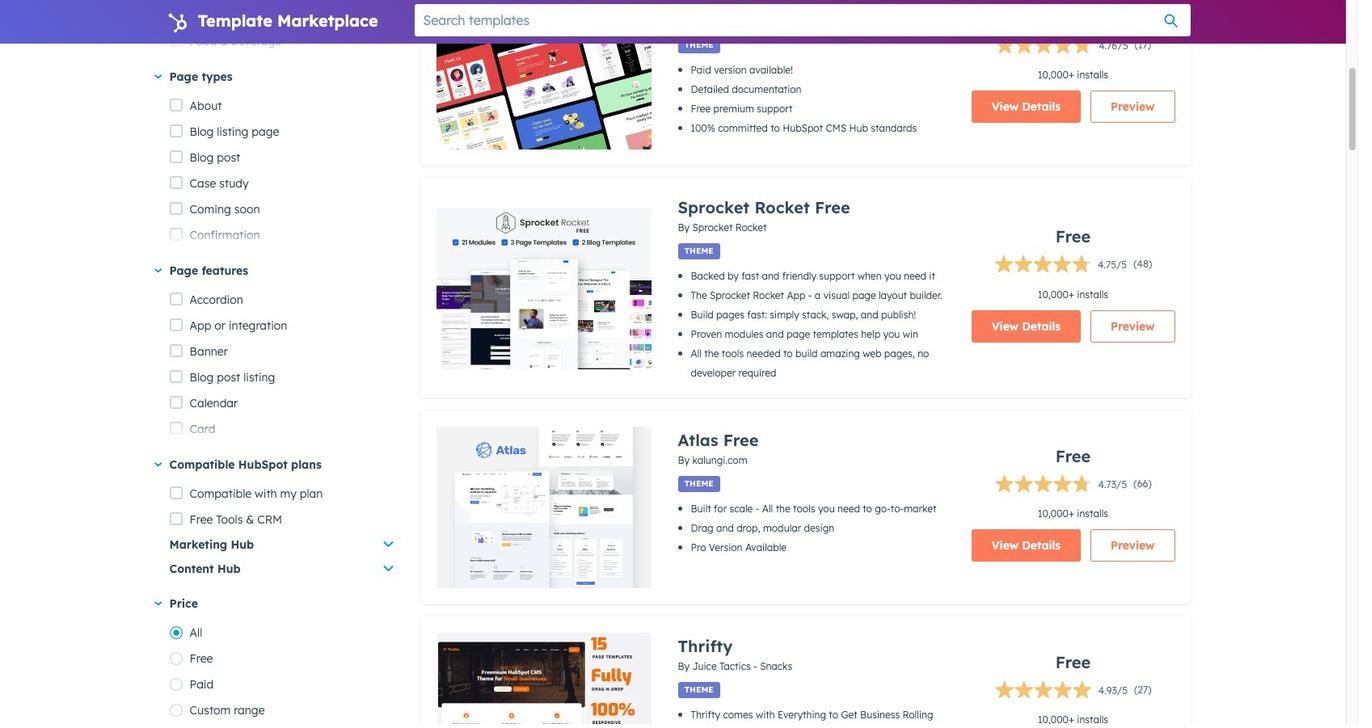 Task type: vqa. For each thing, say whether or not it's contained in the screenshot.
bottommost caret icon
yes



Task type: locate. For each thing, give the bounding box(es) containing it.
4 caret image from the top
[[154, 602, 161, 606]]

price group
[[169, 620, 395, 724]]

2 caret image from the top
[[154, 269, 161, 273]]

page features group
[[169, 287, 395, 724]]

overall rating meter
[[995, 36, 1128, 58], [994, 255, 1127, 278], [995, 474, 1127, 497], [995, 681, 1128, 703]]

caret image
[[154, 75, 161, 79], [154, 269, 161, 273], [154, 463, 161, 467], [154, 602, 161, 606]]

compatible hubspot plans group
[[169, 507, 395, 582]]

1 caret image from the top
[[154, 75, 161, 79]]

Search templates search field
[[414, 4, 1190, 36]]

business types group
[[169, 0, 395, 313]]

page types group
[[169, 93, 395, 724]]



Task type: describe. For each thing, give the bounding box(es) containing it.
3 caret image from the top
[[154, 463, 161, 467]]



